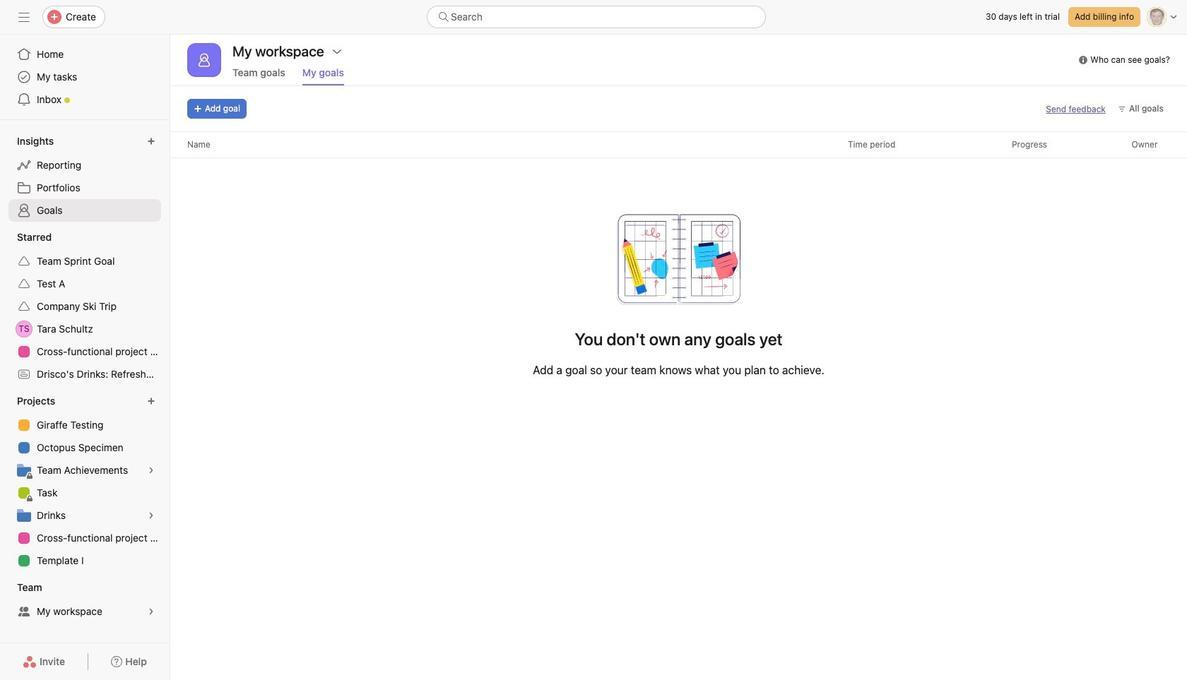 Task type: describe. For each thing, give the bounding box(es) containing it.
hide sidebar image
[[18, 11, 30, 23]]

see details, my workspace image
[[147, 608, 155, 616]]

see details, team achievements image
[[147, 466, 155, 475]]

teams element
[[0, 575, 170, 626]]

global element
[[0, 35, 170, 119]]

new insights image
[[147, 137, 155, 146]]

projects element
[[0, 389, 170, 575]]



Task type: vqa. For each thing, say whether or not it's contained in the screenshot.
Starred element at left
yes



Task type: locate. For each thing, give the bounding box(es) containing it.
insights element
[[0, 129, 170, 225]]

starred element
[[0, 225, 170, 389]]

show options image
[[331, 46, 343, 57]]

list box
[[427, 6, 766, 28]]

new project or portfolio image
[[147, 397, 155, 406]]

see details, drinks image
[[147, 512, 155, 520]]



